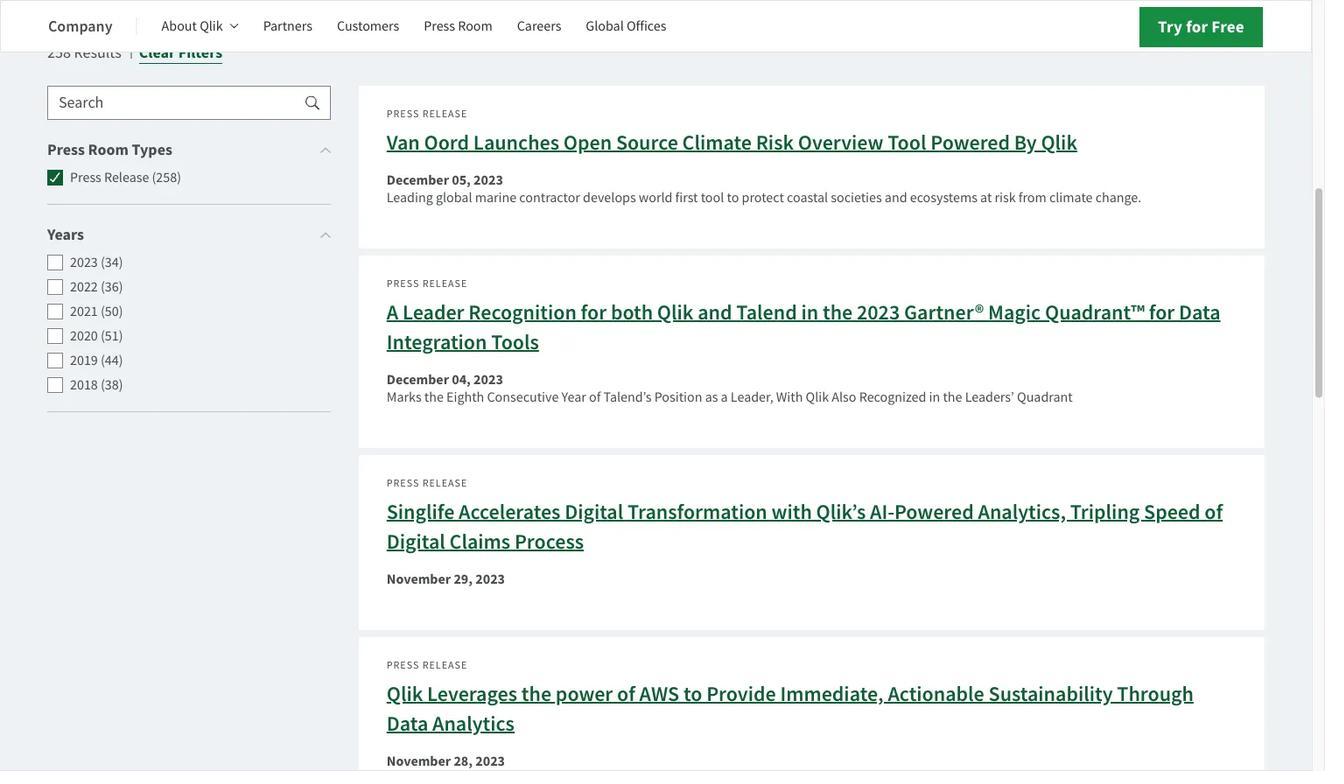 Task type: vqa. For each thing, say whether or not it's contained in the screenshot.
the Login icon
no



Task type: describe. For each thing, give the bounding box(es) containing it.
world
[[639, 189, 673, 207]]

quadrant™
[[1046, 299, 1145, 326]]

leader
[[403, 299, 465, 326]]

protect
[[742, 189, 784, 207]]

provide
[[707, 680, 776, 708]]

free
[[1212, 15, 1245, 38]]

(258)
[[152, 169, 181, 187]]

press for van
[[387, 107, 420, 120]]

29,
[[454, 570, 473, 589]]

of inside december 04, 2023 marks the eighth consecutive year of talend's position as a leader, with qlik also recognized in the leaders' quadrant
[[589, 388, 601, 406]]

and inside press release a leader recognition for both qlik and talend in the 2023 gartner® magic quadrant™ for data integration tools
[[698, 299, 732, 326]]

2023 for november 29, 2023
[[476, 570, 505, 589]]

press release (258)
[[70, 169, 181, 187]]

december 05, 2023 leading global marine contractor develops world first tool to protect coastal societies and ecosystems at risk from climate change.
[[387, 171, 1142, 207]]

05,
[[452, 171, 471, 190]]

a
[[387, 299, 399, 326]]

release for a
[[423, 277, 468, 290]]

2022
[[70, 278, 98, 296]]

risk
[[756, 129, 794, 156]]

to inside december 05, 2023 leading global marine contractor develops world first tool to protect coastal societies and ecosystems at risk from climate change.
[[727, 189, 739, 207]]

04,
[[452, 370, 471, 389]]

2023 for december 05, 2023 leading global marine contractor develops world first tool to protect coastal societies and ecosystems at risk from climate change.
[[474, 171, 503, 190]]

from
[[1019, 189, 1047, 207]]

global offices
[[586, 17, 667, 35]]

through
[[1118, 680, 1194, 708]]

2023 inside press release a leader recognition for both qlik and talend in the 2023 gartner® magic quadrant™ for data integration tools
[[857, 299, 900, 326]]

offices
[[627, 17, 667, 35]]

2023 for november 28, 2023
[[476, 752, 505, 771]]

coastal
[[787, 189, 828, 207]]

process
[[515, 528, 584, 556]]

0 vertical spatial digital
[[565, 498, 624, 526]]

clear
[[139, 42, 175, 63]]

2 horizontal spatial for
[[1187, 15, 1209, 38]]

press room
[[424, 17, 493, 35]]

also
[[832, 388, 857, 406]]

about qlik
[[162, 17, 223, 35]]

careers link
[[517, 5, 562, 47]]

results
[[74, 43, 122, 63]]

the inside press release a leader recognition for both qlik and talend in the 2023 gartner® magic quadrant™ for data integration tools
[[823, 299, 853, 326]]

tools
[[491, 328, 539, 356]]

partners
[[263, 17, 313, 35]]

leader,
[[731, 388, 774, 406]]

ecosystems
[[910, 189, 978, 207]]

qlik inside december 04, 2023 marks the eighth consecutive year of talend's position as a leader, with qlik also recognized in the leaders' quadrant
[[806, 388, 829, 406]]

transformation
[[628, 498, 768, 526]]

press room types
[[47, 139, 172, 160]]

qlik inside "link"
[[200, 17, 223, 35]]

customers link
[[337, 5, 399, 47]]

leaders'
[[966, 388, 1015, 406]]

press release qlik leverages the power of aws to provide immediate, actionable sustainability through data analytics
[[387, 659, 1194, 738]]

release for van
[[423, 107, 468, 120]]

november 29, 2023
[[387, 570, 505, 589]]

types
[[132, 139, 172, 160]]

filters
[[178, 42, 223, 63]]

speed
[[1145, 498, 1201, 526]]

try
[[1159, 15, 1183, 38]]

of inside press release qlik leverages the power of aws to provide immediate, actionable sustainability through data analytics
[[617, 680, 636, 708]]

at
[[981, 189, 992, 207]]

of inside press release singlife accelerates digital transformation with qlik's ai-powered analytics, tripling speed of digital claims process
[[1205, 498, 1223, 526]]

qlik's
[[817, 498, 866, 526]]

risk
[[995, 189, 1016, 207]]

a
[[721, 388, 728, 406]]

both
[[611, 299, 653, 326]]

years
[[47, 224, 84, 245]]

consecutive
[[487, 388, 559, 406]]

immediate,
[[781, 680, 884, 708]]

aws
[[640, 680, 680, 708]]

release for qlik
[[423, 659, 468, 672]]

clear filters link
[[139, 40, 223, 65]]

years button
[[47, 222, 331, 247]]

press inside company menu bar
[[424, 17, 455, 35]]

december for van oord launches open source climate risk overview tool powered by qlik
[[387, 171, 449, 190]]

(50)
[[101, 303, 123, 321]]

quadrant
[[1018, 388, 1073, 406]]

oord
[[424, 129, 469, 156]]

and inside december 05, 2023 leading global marine contractor develops world first tool to protect coastal societies and ecosystems at risk from climate change.
[[885, 189, 908, 207]]

eighth
[[447, 388, 484, 406]]

as
[[705, 388, 718, 406]]

december 04, 2023 marks the eighth consecutive year of talend's position as a leader, with qlik also recognized in the leaders' quadrant
[[387, 370, 1073, 406]]

in inside december 04, 2023 marks the eighth consecutive year of talend's position as a leader, with qlik also recognized in the leaders' quadrant
[[930, 388, 941, 406]]

powered inside press release singlife accelerates digital transformation with qlik's ai-powered analytics, tripling speed of digital claims process
[[895, 498, 974, 526]]

(51)
[[101, 327, 123, 345]]

try for free
[[1159, 15, 1245, 38]]

release for (258)
[[104, 169, 149, 187]]

global
[[586, 17, 624, 35]]

claims
[[450, 528, 511, 556]]

(44)
[[101, 352, 123, 370]]

qlik inside press release qlik leverages the power of aws to provide immediate, actionable sustainability through data analytics
[[387, 680, 423, 708]]

2018
[[70, 376, 98, 394]]

overview
[[798, 129, 884, 156]]

by
[[1015, 129, 1037, 156]]

the left leaders'
[[944, 388, 963, 406]]

powered inside press release van oord launches open source climate risk overview tool powered by qlik
[[931, 129, 1011, 156]]

first
[[676, 189, 698, 207]]

qlik inside press release a leader recognition for both qlik and talend in the 2023 gartner® magic quadrant™ for data integration tools
[[658, 299, 694, 326]]

singlife accelerates digital transformation with qlik's ai-powered analytics, tripling speed of digital claims process link
[[387, 498, 1223, 556]]

leading
[[387, 189, 433, 207]]

2023 inside 2023 (34) 2022 (36) 2021 (50) 2020 (51) 2019 (44) 2018 (38)
[[70, 254, 98, 272]]

press room link
[[424, 5, 493, 47]]

november 28, 2023
[[387, 752, 505, 771]]



Task type: locate. For each thing, give the bounding box(es) containing it.
analytics
[[433, 710, 515, 738]]

0 vertical spatial november
[[387, 570, 451, 589]]

press for a
[[387, 277, 420, 290]]

room left careers
[[458, 17, 493, 35]]

0 horizontal spatial digital
[[387, 528, 446, 556]]

integration
[[387, 328, 487, 356]]

1 vertical spatial digital
[[387, 528, 446, 556]]

2023 left gartner®
[[857, 299, 900, 326]]

press release a leader recognition for both qlik and talend in the 2023 gartner® magic quadrant™ for data integration tools
[[387, 277, 1221, 356]]

2023 right the 29, at the bottom left of the page
[[476, 570, 505, 589]]

november for data
[[387, 752, 451, 771]]

1 vertical spatial and
[[698, 299, 732, 326]]

2023 up 2022
[[70, 254, 98, 272]]

november left the 29, at the bottom left of the page
[[387, 570, 451, 589]]

1 vertical spatial november
[[387, 752, 451, 771]]

2 horizontal spatial of
[[1205, 498, 1223, 526]]

0 vertical spatial to
[[727, 189, 739, 207]]

press inside press release qlik leverages the power of aws to provide immediate, actionable sustainability through data analytics
[[387, 659, 420, 672]]

0 horizontal spatial data
[[387, 710, 428, 738]]

0 vertical spatial data
[[1180, 299, 1221, 326]]

digital up process
[[565, 498, 624, 526]]

qlik left leverages
[[387, 680, 423, 708]]

2020
[[70, 327, 98, 345]]

room inside dropdown button
[[88, 139, 129, 160]]

the right talend at the right top of the page
[[823, 299, 853, 326]]

qlik up filters
[[200, 17, 223, 35]]

2023 inside december 04, 2023 marks the eighth consecutive year of talend's position as a leader, with qlik also recognized in the leaders' quadrant
[[474, 370, 503, 389]]

about qlik link
[[162, 5, 239, 47]]

climate
[[1050, 189, 1093, 207]]

2023 inside december 05, 2023 leading global marine contractor develops world first tool to protect coastal societies and ecosystems at risk from climate change.
[[474, 171, 503, 190]]

1 vertical spatial of
[[1205, 498, 1223, 526]]

careers
[[517, 17, 562, 35]]

2023 (34) 2022 (36) 2021 (50) 2020 (51) 2019 (44) 2018 (38)
[[70, 254, 123, 394]]

press inside press release a leader recognition for both qlik and talend in the 2023 gartner® magic quadrant™ for data integration tools
[[387, 277, 420, 290]]

release up oord
[[423, 107, 468, 120]]

singlife
[[387, 498, 455, 526]]

release inside press release singlife accelerates digital transformation with qlik's ai-powered analytics, tripling speed of digital claims process
[[423, 477, 468, 490]]

of
[[589, 388, 601, 406], [1205, 498, 1223, 526], [617, 680, 636, 708]]

0 vertical spatial in
[[802, 299, 819, 326]]

2023 right the '05,' on the left top of the page
[[474, 171, 503, 190]]

december inside december 05, 2023 leading global marine contractor develops world first tool to protect coastal societies and ecosystems at risk from climate change.
[[387, 171, 449, 190]]

contractor
[[520, 189, 580, 207]]

qlik right by
[[1042, 129, 1078, 156]]

to inside press release qlik leverages the power of aws to provide immediate, actionable sustainability through data analytics
[[684, 680, 703, 708]]

1 vertical spatial to
[[684, 680, 703, 708]]

the left 'power' on the left bottom of the page
[[522, 680, 552, 708]]

release down press room types
[[104, 169, 149, 187]]

for left "both"
[[581, 299, 607, 326]]

1 horizontal spatial digital
[[565, 498, 624, 526]]

magic
[[989, 299, 1041, 326]]

societies
[[831, 189, 882, 207]]

press for singlife
[[387, 477, 420, 490]]

qlik left also
[[806, 388, 829, 406]]

1 horizontal spatial of
[[617, 680, 636, 708]]

data inside press release a leader recognition for both qlik and talend in the 2023 gartner® magic quadrant™ for data integration tools
[[1180, 299, 1221, 326]]

partners link
[[263, 5, 313, 47]]

marks
[[387, 388, 422, 406]]

2023 for december 04, 2023 marks the eighth consecutive year of talend's position as a leader, with qlik also recognized in the leaders' quadrant
[[474, 370, 503, 389]]

develops
[[583, 189, 636, 207]]

release inside press release a leader recognition for both qlik and talend in the 2023 gartner® magic quadrant™ for data integration tools
[[423, 277, 468, 290]]

0 horizontal spatial for
[[581, 299, 607, 326]]

digital down the singlife
[[387, 528, 446, 556]]

0 vertical spatial and
[[885, 189, 908, 207]]

press for qlik
[[387, 659, 420, 672]]

1 horizontal spatial room
[[458, 17, 493, 35]]

talend
[[737, 299, 798, 326]]

open
[[564, 129, 612, 156]]

release up the singlife
[[423, 477, 468, 490]]

of left aws
[[617, 680, 636, 708]]

(34)
[[101, 254, 123, 272]]

0 horizontal spatial and
[[698, 299, 732, 326]]

1 december from the top
[[387, 171, 449, 190]]

november left 28,
[[387, 752, 451, 771]]

digital
[[565, 498, 624, 526], [387, 528, 446, 556]]

december down the van
[[387, 171, 449, 190]]

press for (258)
[[70, 169, 101, 187]]

november
[[387, 570, 451, 589], [387, 752, 451, 771]]

in inside press release a leader recognition for both qlik and talend in the 2023 gartner® magic quadrant™ for data integration tools
[[802, 299, 819, 326]]

tripling
[[1071, 498, 1140, 526]]

to right aws
[[684, 680, 703, 708]]

0 vertical spatial december
[[387, 171, 449, 190]]

room for press room types
[[88, 139, 129, 160]]

258
[[47, 43, 71, 63]]

the right marks
[[425, 388, 444, 406]]

1 vertical spatial in
[[930, 388, 941, 406]]

for right try
[[1187, 15, 1209, 38]]

november for digital
[[387, 570, 451, 589]]

2023 right the 04,
[[474, 370, 503, 389]]

release inside press release qlik leverages the power of aws to provide immediate, actionable sustainability through data analytics
[[423, 659, 468, 672]]

van
[[387, 129, 420, 156]]

data inside press release qlik leverages the power of aws to provide immediate, actionable sustainability through data analytics
[[387, 710, 428, 738]]

2 vertical spatial of
[[617, 680, 636, 708]]

1 vertical spatial powered
[[895, 498, 974, 526]]

1 horizontal spatial data
[[1180, 299, 1221, 326]]

2 december from the top
[[387, 370, 449, 389]]

tool
[[888, 129, 927, 156]]

1 horizontal spatial to
[[727, 189, 739, 207]]

1 horizontal spatial in
[[930, 388, 941, 406]]

company
[[48, 16, 113, 37]]

with
[[772, 498, 812, 526]]

press for types
[[47, 139, 85, 160]]

release inside press release van oord launches open source climate risk overview tool powered by qlik
[[423, 107, 468, 120]]

1 vertical spatial december
[[387, 370, 449, 389]]

and left talend at the right top of the page
[[698, 299, 732, 326]]

1 vertical spatial data
[[387, 710, 428, 738]]

the inside press release qlik leverages the power of aws to provide immediate, actionable sustainability through data analytics
[[522, 680, 552, 708]]

qlik leverages the power of aws to provide immediate, actionable sustainability through data analytics link
[[387, 680, 1194, 738]]

0 horizontal spatial to
[[684, 680, 703, 708]]

press release van oord launches open source climate risk overview tool powered by qlik
[[387, 107, 1078, 156]]

of right year
[[589, 388, 601, 406]]

talend's
[[604, 388, 652, 406]]

launches
[[474, 129, 560, 156]]

0 horizontal spatial room
[[88, 139, 129, 160]]

release up leverages
[[423, 659, 468, 672]]

in right recognized
[[930, 388, 941, 406]]

0 vertical spatial room
[[458, 17, 493, 35]]

marine
[[475, 189, 517, 207]]

press
[[424, 17, 455, 35], [387, 107, 420, 120], [47, 139, 85, 160], [70, 169, 101, 187], [387, 277, 420, 290], [387, 477, 420, 490], [387, 659, 420, 672]]

press inside dropdown button
[[47, 139, 85, 160]]

for right quadrant™
[[1150, 299, 1175, 326]]

1 horizontal spatial and
[[885, 189, 908, 207]]

customers
[[337, 17, 399, 35]]

2023 right 28,
[[476, 752, 505, 771]]

0 vertical spatial of
[[589, 388, 601, 406]]

december for a leader recognition for both qlik and talend in the 2023 gartner® magic quadrant™ for data integration tools
[[387, 370, 449, 389]]

a leader recognition for both qlik and talend in the 2023 gartner® magic quadrant™ for data integration tools link
[[387, 299, 1221, 356]]

leverages
[[427, 680, 518, 708]]

2 november from the top
[[387, 752, 451, 771]]

0 horizontal spatial of
[[589, 388, 601, 406]]

position
[[655, 388, 703, 406]]

room for press room
[[458, 17, 493, 35]]

december down integration
[[387, 370, 449, 389]]

0 vertical spatial powered
[[931, 129, 1011, 156]]

release for singlife
[[423, 477, 468, 490]]

of right speed
[[1205, 498, 1223, 526]]

to
[[727, 189, 739, 207], [684, 680, 703, 708]]

recognized
[[860, 388, 927, 406]]

with
[[777, 388, 803, 406]]

actionable
[[888, 680, 985, 708]]

release up leader
[[423, 277, 468, 290]]

source
[[616, 129, 679, 156]]

gartner®
[[905, 299, 985, 326]]

1 vertical spatial room
[[88, 139, 129, 160]]

1 horizontal spatial for
[[1150, 299, 1175, 326]]

press inside press release singlife accelerates digital transformation with qlik's ai-powered analytics, tripling speed of digital claims process
[[387, 477, 420, 490]]

in right talend at the right top of the page
[[802, 299, 819, 326]]

press room types button
[[47, 138, 331, 162]]

december inside december 04, 2023 marks the eighth consecutive year of talend's position as a leader, with qlik also recognized in the leaders' quadrant
[[387, 370, 449, 389]]

room up press release (258) in the top left of the page
[[88, 139, 129, 160]]

to right tool at the right of page
[[727, 189, 739, 207]]

press inside press release van oord launches open source climate risk overview tool powered by qlik
[[387, 107, 420, 120]]

and right societies
[[885, 189, 908, 207]]

clear filters
[[139, 42, 223, 63]]

recognition
[[469, 299, 577, 326]]

(38)
[[101, 376, 123, 394]]

global offices link
[[586, 5, 667, 47]]

december
[[387, 171, 449, 190], [387, 370, 449, 389]]

company menu bar
[[48, 5, 691, 47]]

28,
[[454, 752, 473, 771]]

room inside company menu bar
[[458, 17, 493, 35]]

and
[[885, 189, 908, 207], [698, 299, 732, 326]]

van oord launches open source climate risk overview tool powered by qlik link
[[387, 129, 1078, 156]]

analytics,
[[979, 498, 1067, 526]]

qlik right "both"
[[658, 299, 694, 326]]

qlik inside press release van oord launches open source climate risk overview tool powered by qlik
[[1042, 129, 1078, 156]]

0 horizontal spatial in
[[802, 299, 819, 326]]

try for free link
[[1140, 7, 1264, 47]]

climate
[[683, 129, 752, 156]]

1 november from the top
[[387, 570, 451, 589]]

2021
[[70, 303, 98, 321]]

sustainability
[[989, 680, 1113, 708]]

global
[[436, 189, 472, 207]]



